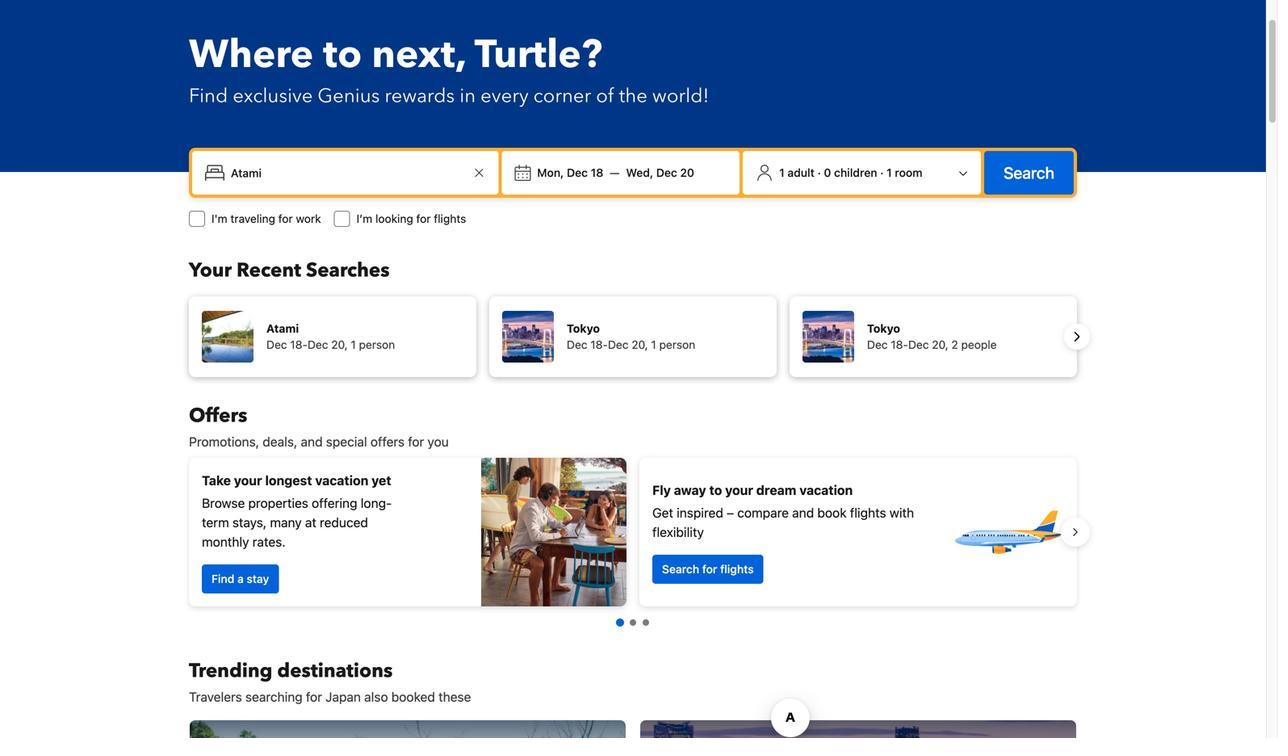 Task type: describe. For each thing, give the bounding box(es) containing it.
people
[[961, 338, 997, 351]]

in
[[460, 83, 476, 109]]

term
[[202, 515, 229, 530]]

long-
[[361, 495, 392, 511]]

flexibility
[[652, 524, 704, 540]]

2 · from the left
[[880, 166, 884, 179]]

—
[[610, 166, 620, 179]]

20, for tokyo dec 18-dec 20, 2 people
[[932, 338, 949, 351]]

tokyo for tokyo dec 18-dec 20, 2 people
[[867, 322, 900, 335]]

atami dec 18-dec 20, 1 person
[[266, 322, 395, 351]]

take your longest vacation yet image
[[481, 458, 627, 606]]

every
[[481, 83, 529, 109]]

i'm
[[357, 212, 372, 225]]

special
[[326, 434, 367, 449]]

offers promotions, deals, and special offers for you
[[189, 403, 449, 449]]

exclusive
[[233, 83, 313, 109]]

mon, dec 18 button
[[531, 158, 610, 187]]

region containing atami
[[176, 290, 1090, 384]]

search for flights link
[[652, 555, 764, 584]]

find inside region
[[212, 572, 235, 585]]

next image
[[1068, 327, 1087, 346]]

person for atami dec 18-dec 20, 1 person
[[359, 338, 395, 351]]

wed,
[[626, 166, 653, 179]]

your recent searches
[[189, 257, 390, 284]]

–
[[727, 505, 734, 520]]

0 horizontal spatial flights
[[434, 212, 466, 225]]

stays,
[[233, 515, 267, 530]]

i'm
[[212, 212, 227, 225]]

fly away to your dream vacation get inspired – compare and book flights with flexibility
[[652, 483, 914, 540]]

find a stay
[[212, 572, 269, 585]]

recent
[[237, 257, 301, 284]]

properties
[[248, 495, 308, 511]]

where to next, turtle? find exclusive genius rewards in every corner of the world!
[[189, 28, 709, 109]]

room
[[895, 166, 923, 179]]

your inside fly away to your dream vacation get inspired – compare and book flights with flexibility
[[725, 483, 753, 498]]

tokyo dec 18-dec 20, 1 person
[[567, 322, 695, 351]]

promotions,
[[189, 434, 259, 449]]

18
[[591, 166, 604, 179]]

fly away to your dream vacation image
[[951, 476, 1064, 589]]

18- for tokyo dec 18-dec 20, 1 person
[[591, 338, 608, 351]]

book
[[818, 505, 847, 520]]

yet
[[372, 473, 391, 488]]

trending destinations travelers searching for japan also booked these
[[189, 658, 471, 705]]

corner
[[534, 83, 591, 109]]

vacation inside fly away to your dream vacation get inspired – compare and book flights with flexibility
[[800, 483, 853, 498]]

mon, dec 18 — wed, dec 20
[[537, 166, 694, 179]]

tokyo dec 18-dec 20, 2 people
[[867, 322, 997, 351]]

deals,
[[263, 434, 297, 449]]

longest
[[265, 473, 312, 488]]

i'm traveling for work
[[212, 212, 321, 225]]

travelers
[[189, 689, 242, 705]]

get
[[652, 505, 673, 520]]

you
[[428, 434, 449, 449]]

your inside take your longest vacation yet browse properties offering long- term stays, many at reduced monthly rates.
[[234, 473, 262, 488]]

turtle?
[[475, 28, 603, 81]]

many
[[270, 515, 302, 530]]

next,
[[372, 28, 466, 81]]

children
[[834, 166, 877, 179]]

trending
[[189, 658, 272, 684]]

browse
[[202, 495, 245, 511]]

20, for atami dec 18-dec 20, 1 person
[[331, 338, 348, 351]]

your
[[189, 257, 232, 284]]

for right looking
[[416, 212, 431, 225]]

work
[[296, 212, 321, 225]]

stay
[[247, 572, 269, 585]]

inspired
[[677, 505, 723, 520]]

looking
[[376, 212, 413, 225]]

traveling
[[230, 212, 275, 225]]

progress bar inside 'main content'
[[616, 619, 649, 627]]

mon,
[[537, 166, 564, 179]]

search for search
[[1004, 163, 1055, 182]]

a
[[237, 572, 244, 585]]

2
[[952, 338, 958, 351]]

20, for tokyo dec 18-dec 20, 1 person
[[632, 338, 648, 351]]

compare
[[737, 505, 789, 520]]



Task type: vqa. For each thing, say whether or not it's contained in the screenshot.
Corner
yes



Task type: locate. For each thing, give the bounding box(es) containing it.
of
[[596, 83, 614, 109]]

0 vertical spatial and
[[301, 434, 323, 449]]

3 18- from the left
[[891, 338, 908, 351]]

2 horizontal spatial 18-
[[891, 338, 908, 351]]

region containing take your longest vacation yet
[[176, 451, 1090, 613]]

fly
[[652, 483, 671, 498]]

0 horizontal spatial to
[[323, 28, 362, 81]]

1 vertical spatial find
[[212, 572, 235, 585]]

find
[[189, 83, 228, 109], [212, 572, 235, 585]]

0 horizontal spatial 18-
[[290, 338, 308, 351]]

2 region from the top
[[176, 451, 1090, 613]]

0
[[824, 166, 831, 179]]

find inside where to next, turtle? find exclusive genius rewards in every corner of the world!
[[189, 83, 228, 109]]

1 inside the "atami dec 18-dec 20, 1 person"
[[351, 338, 356, 351]]

flights down –
[[720, 562, 754, 576]]

dec
[[567, 166, 588, 179], [656, 166, 677, 179], [266, 338, 287, 351], [308, 338, 328, 351], [567, 338, 588, 351], [608, 338, 629, 351], [867, 338, 888, 351], [908, 338, 929, 351]]

20, inside tokyo dec 18-dec 20, 1 person
[[632, 338, 648, 351]]

Where are you going? field
[[224, 158, 469, 187]]

0 horizontal spatial tokyo
[[567, 322, 600, 335]]

1 horizontal spatial search
[[1004, 163, 1055, 182]]

search for flights
[[662, 562, 754, 576]]

1 inside tokyo dec 18-dec 20, 1 person
[[651, 338, 656, 351]]

tokyo inside tokyo dec 18-dec 20, 1 person
[[567, 322, 600, 335]]

find a stay link
[[202, 564, 279, 594]]

1 horizontal spatial and
[[792, 505, 814, 520]]

find left a on the left of the page
[[212, 572, 235, 585]]

for inside "link"
[[702, 562, 717, 576]]

vacation
[[315, 473, 369, 488], [800, 483, 853, 498]]

search button
[[984, 151, 1074, 195]]

these
[[439, 689, 471, 705]]

0 horizontal spatial person
[[359, 338, 395, 351]]

3 20, from the left
[[932, 338, 949, 351]]

person inside the "atami dec 18-dec 20, 1 person"
[[359, 338, 395, 351]]

18- for atami dec 18-dec 20, 1 person
[[290, 338, 308, 351]]

1 horizontal spatial vacation
[[800, 483, 853, 498]]

1 adult · 0 children · 1 room button
[[750, 157, 975, 188]]

2 tokyo from the left
[[867, 322, 900, 335]]

18- inside the "atami dec 18-dec 20, 1 person"
[[290, 338, 308, 351]]

1 horizontal spatial flights
[[720, 562, 754, 576]]

and inside offers promotions, deals, and special offers for you
[[301, 434, 323, 449]]

your right take
[[234, 473, 262, 488]]

searches
[[306, 257, 390, 284]]

away
[[674, 483, 706, 498]]

1 person from the left
[[359, 338, 395, 351]]

your up –
[[725, 483, 753, 498]]

for left japan
[[306, 689, 322, 705]]

person
[[359, 338, 395, 351], [659, 338, 695, 351]]

your
[[234, 473, 262, 488], [725, 483, 753, 498]]

1
[[779, 166, 785, 179], [887, 166, 892, 179], [351, 338, 356, 351], [651, 338, 656, 351]]

1 vertical spatial and
[[792, 505, 814, 520]]

and inside fly away to your dream vacation get inspired – compare and book flights with flexibility
[[792, 505, 814, 520]]

atami
[[266, 322, 299, 335]]

flights right looking
[[434, 212, 466, 225]]

0 horizontal spatial your
[[234, 473, 262, 488]]

tokyo for tokyo dec 18-dec 20, 1 person
[[567, 322, 600, 335]]

destinations
[[277, 658, 393, 684]]

offering
[[312, 495, 357, 511]]

to up "genius"
[[323, 28, 362, 81]]

18-
[[290, 338, 308, 351], [591, 338, 608, 351], [891, 338, 908, 351]]

vacation up offering
[[315, 473, 369, 488]]

for
[[278, 212, 293, 225], [416, 212, 431, 225], [408, 434, 424, 449], [702, 562, 717, 576], [306, 689, 322, 705]]

world!
[[652, 83, 709, 109]]

18- inside tokyo dec 18-dec 20, 2 people
[[891, 338, 908, 351]]

at
[[305, 515, 316, 530]]

0 vertical spatial to
[[323, 28, 362, 81]]

1 horizontal spatial your
[[725, 483, 753, 498]]

0 vertical spatial find
[[189, 83, 228, 109]]

to inside where to next, turtle? find exclusive genius rewards in every corner of the world!
[[323, 28, 362, 81]]

the
[[619, 83, 648, 109]]

flights
[[434, 212, 466, 225], [850, 505, 886, 520], [720, 562, 754, 576]]

· right children
[[880, 166, 884, 179]]

with
[[890, 505, 914, 520]]

person inside tokyo dec 18-dec 20, 1 person
[[659, 338, 695, 351]]

search inside button
[[1004, 163, 1055, 182]]

take your longest vacation yet browse properties offering long- term stays, many at reduced monthly rates.
[[202, 473, 392, 550]]

flights left with on the bottom of page
[[850, 505, 886, 520]]

0 vertical spatial flights
[[434, 212, 466, 225]]

flights inside "link"
[[720, 562, 754, 576]]

rewards
[[385, 83, 455, 109]]

1 horizontal spatial ·
[[880, 166, 884, 179]]

wed, dec 20 button
[[620, 158, 701, 187]]

monthly
[[202, 534, 249, 550]]

main content containing offers
[[176, 403, 1090, 738]]

20
[[680, 166, 694, 179]]

0 horizontal spatial 20,
[[331, 338, 348, 351]]

0 horizontal spatial vacation
[[315, 473, 369, 488]]

search inside "link"
[[662, 562, 699, 576]]

for inside "trending destinations travelers searching for japan also booked these"
[[306, 689, 322, 705]]

1 vertical spatial to
[[709, 483, 722, 498]]

progress bar
[[616, 619, 649, 627]]

japan
[[326, 689, 361, 705]]

0 horizontal spatial and
[[301, 434, 323, 449]]

18- for tokyo dec 18-dec 20, 2 people
[[891, 338, 908, 351]]

genius
[[318, 83, 380, 109]]

and right deals,
[[301, 434, 323, 449]]

1 vertical spatial search
[[662, 562, 699, 576]]

1 18- from the left
[[290, 338, 308, 351]]

18- inside tokyo dec 18-dec 20, 1 person
[[591, 338, 608, 351]]

where
[[189, 28, 313, 81]]

·
[[818, 166, 821, 179], [880, 166, 884, 179]]

0 vertical spatial region
[[176, 290, 1090, 384]]

i'm looking for flights
[[357, 212, 466, 225]]

1 horizontal spatial tokyo
[[867, 322, 900, 335]]

also
[[364, 689, 388, 705]]

2 horizontal spatial flights
[[850, 505, 886, 520]]

1 · from the left
[[818, 166, 821, 179]]

1 horizontal spatial 20,
[[632, 338, 648, 351]]

2 20, from the left
[[632, 338, 648, 351]]

1 horizontal spatial 18-
[[591, 338, 608, 351]]

1 adult · 0 children · 1 room
[[779, 166, 923, 179]]

to inside fly away to your dream vacation get inspired – compare and book flights with flexibility
[[709, 483, 722, 498]]

for left work
[[278, 212, 293, 225]]

20, inside the "atami dec 18-dec 20, 1 person"
[[331, 338, 348, 351]]

1 vertical spatial flights
[[850, 505, 886, 520]]

0 horizontal spatial ·
[[818, 166, 821, 179]]

2 vertical spatial flights
[[720, 562, 754, 576]]

reduced
[[320, 515, 368, 530]]

for left you
[[408, 434, 424, 449]]

1 region from the top
[[176, 290, 1090, 384]]

1 tokyo from the left
[[567, 322, 600, 335]]

· left 0
[[818, 166, 821, 179]]

search
[[1004, 163, 1055, 182], [662, 562, 699, 576]]

1 horizontal spatial person
[[659, 338, 695, 351]]

tokyo
[[567, 322, 600, 335], [867, 322, 900, 335]]

1 vertical spatial region
[[176, 451, 1090, 613]]

and
[[301, 434, 323, 449], [792, 505, 814, 520]]

for down flexibility
[[702, 562, 717, 576]]

to right away
[[709, 483, 722, 498]]

for inside offers promotions, deals, and special offers for you
[[408, 434, 424, 449]]

0 vertical spatial search
[[1004, 163, 1055, 182]]

0 horizontal spatial search
[[662, 562, 699, 576]]

offers
[[189, 403, 247, 429]]

searching
[[245, 689, 303, 705]]

booked
[[391, 689, 435, 705]]

person for tokyo dec 18-dec 20, 1 person
[[659, 338, 695, 351]]

take
[[202, 473, 231, 488]]

main content
[[176, 403, 1090, 738]]

and left 'book'
[[792, 505, 814, 520]]

region
[[176, 290, 1090, 384], [176, 451, 1090, 613]]

20,
[[331, 338, 348, 351], [632, 338, 648, 351], [932, 338, 949, 351]]

20, inside tokyo dec 18-dec 20, 2 people
[[932, 338, 949, 351]]

tokyo inside tokyo dec 18-dec 20, 2 people
[[867, 322, 900, 335]]

vacation up 'book'
[[800, 483, 853, 498]]

to
[[323, 28, 362, 81], [709, 483, 722, 498]]

1 horizontal spatial to
[[709, 483, 722, 498]]

rates.
[[252, 534, 286, 550]]

vacation inside take your longest vacation yet browse properties offering long- term stays, many at reduced monthly rates.
[[315, 473, 369, 488]]

adult
[[788, 166, 815, 179]]

dream
[[757, 483, 797, 498]]

1 20, from the left
[[331, 338, 348, 351]]

find down where
[[189, 83, 228, 109]]

offers
[[371, 434, 405, 449]]

2 horizontal spatial 20,
[[932, 338, 949, 351]]

2 18- from the left
[[591, 338, 608, 351]]

flights inside fly away to your dream vacation get inspired – compare and book flights with flexibility
[[850, 505, 886, 520]]

2 person from the left
[[659, 338, 695, 351]]

search for search for flights
[[662, 562, 699, 576]]



